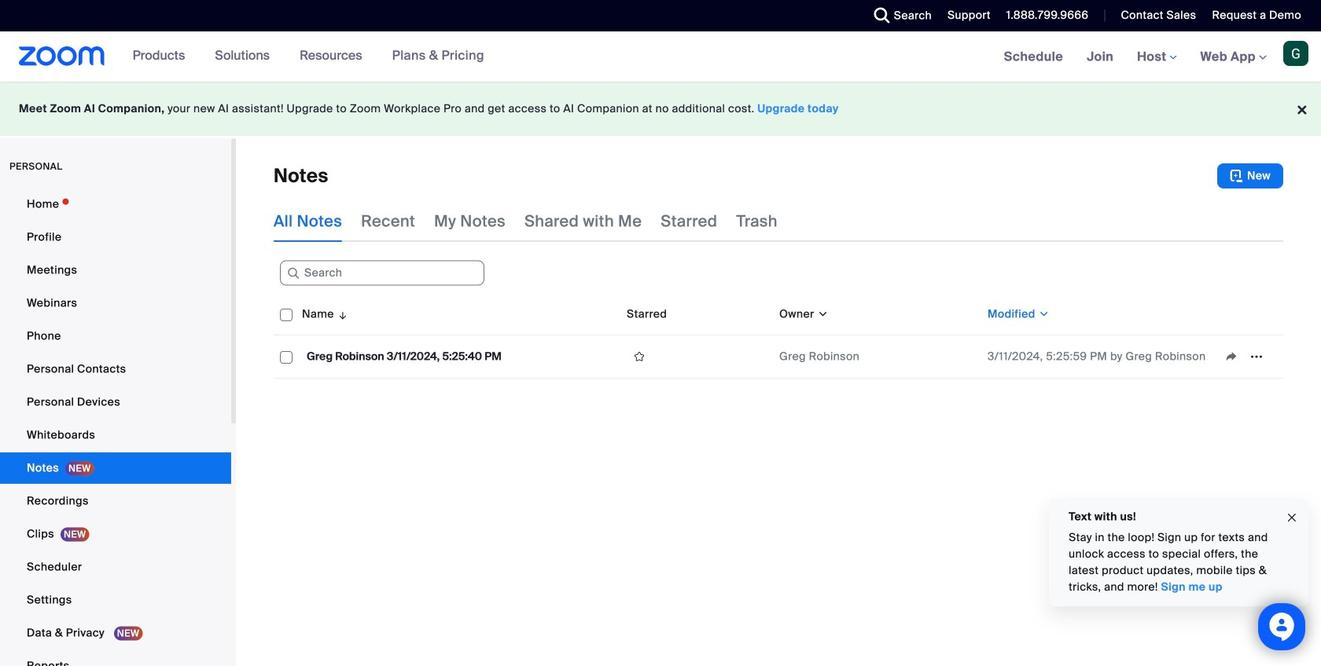 Task type: describe. For each thing, give the bounding box(es) containing it.
zoom logo image
[[19, 46, 105, 66]]

personal menu menu
[[0, 189, 231, 667]]

greg robinson 3/11/2024, 5:25:40 pm unstarred image
[[627, 350, 652, 364]]

Search text field
[[280, 261, 484, 286]]

close image
[[1286, 509, 1298, 527]]



Task type: locate. For each thing, give the bounding box(es) containing it.
product information navigation
[[121, 31, 496, 82]]

meetings navigation
[[992, 31, 1321, 83]]

application
[[274, 294, 1283, 379]]

profile picture image
[[1283, 41, 1309, 66]]

arrow down image
[[334, 305, 349, 324]]

tabs of all notes page tab list
[[274, 201, 778, 242]]

banner
[[0, 31, 1321, 83]]

down image
[[814, 307, 829, 322]]

footer
[[0, 82, 1321, 136]]



Task type: vqa. For each thing, say whether or not it's contained in the screenshot.
footer
yes



